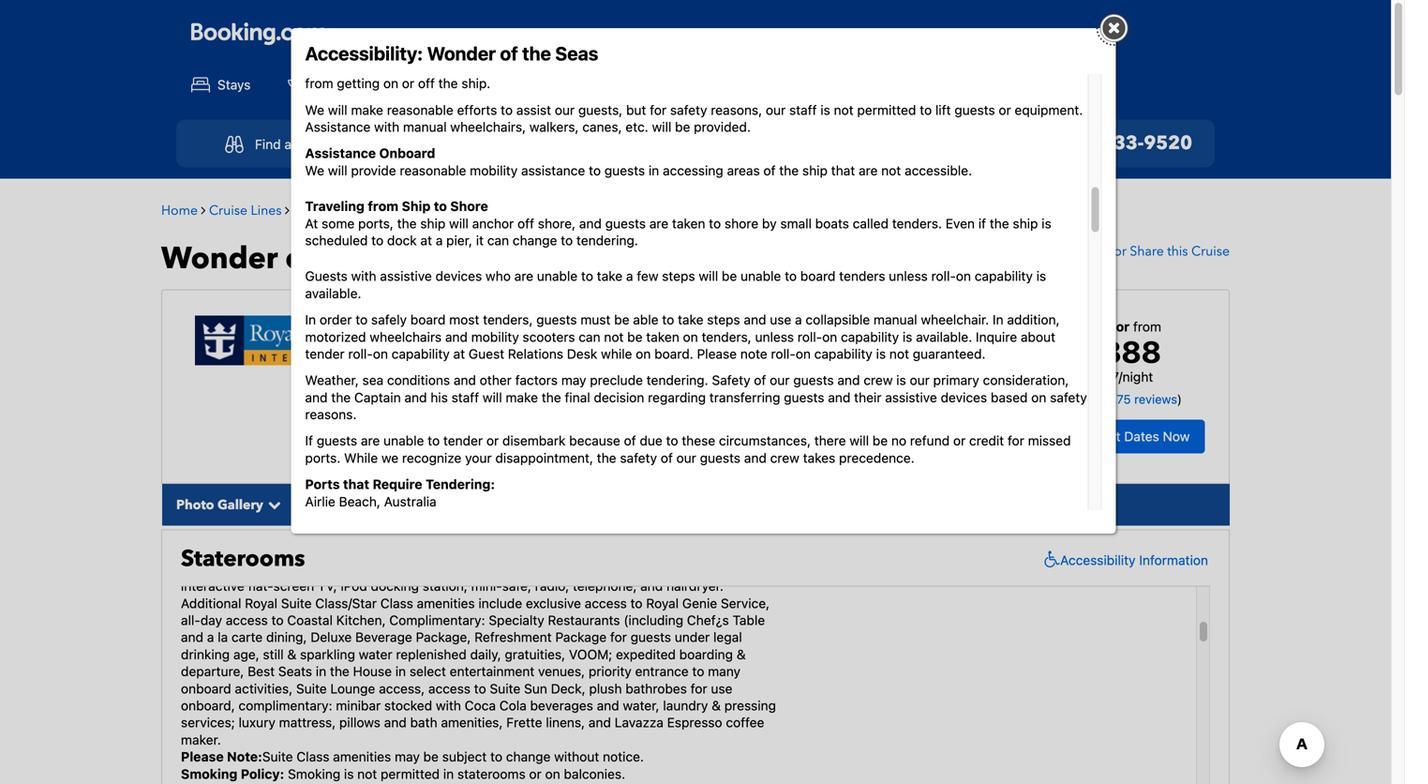 Task type: locate. For each thing, give the bounding box(es) containing it.
0 vertical spatial manual
[[403, 119, 447, 135]]

coca
[[465, 698, 496, 713]]

areas
[[727, 163, 760, 178]]

plush
[[589, 681, 622, 696]]

devices inside guests with assistive devices who are unable to take a few steps will be unable to board tenders unless roll-on capability is available.
[[436, 268, 482, 284]]

/ inside interior from $888 $127 / night
[[1119, 369, 1123, 384]]

may inside 1134 sq. ft.; balcony: 212 sq. ft. up to 8 guests two level suite with eye-popping features including an exclusive slide from the kids- only bedroom down to the living room below; floor-to-ceiling lego wall, air-hockey table and hidden nooks, separate 3d movie theater-style tv room with popcorn machine and a library of video games across multiple gaming systems; wrap-around balcony w/bumper pool table, a climbing experience and full-size whirlpool that with ocean views. two master bedrooms, king-size bed with duxiana mattress, two twin-size bunk beds, dining room w/kitchenette, two master bathrooms, tub and shower, living room with double pull-out sofa bed, additional bathroom, interactive flat-screen tv, ipod docking station, mini-safe, radio, telephone, and hairdryer. additional royal suite class/star class amenities include exclusive access to royal genie service, all-day access to coastal kitchen, complimentary: specialty restaurants (including chef¿s table and a la carte dining, deluxe beverage package, refreshment package for guests under legal drinking age, still & sparkling water replenished daily, gratuities, voom; expedited boarding & departure, best seats in the house in select entertainment venues, priority entrance to many onboard activities, suite lounge access, access to suite sun deck, plush bathrobes for use onboard, complimentary: minibar stocked with coca cola beverages and water, laundry & pressing services; luxury mattress, pillows and bath amenities, frette linens, and lavazza espresso coffee maker. please note: suite class amenities may be subject to change without notice. smoking policy: smoking is not permitted in staterooms or on balconies.
[[395, 749, 420, 764]]

assist
[[517, 102, 551, 118]]

safety
[[670, 102, 708, 118], [1051, 390, 1088, 405], [620, 450, 657, 466]]

popping
[[403, 459, 452, 474]]

1 vertical spatial reasonable
[[400, 163, 467, 178]]

2 horizontal spatial angle right image
[[395, 204, 400, 217]]

1 horizontal spatial wheelchairs
[[561, 41, 633, 57]]

1 horizontal spatial 7
[[532, 202, 539, 220]]

that inside the 'assistance onboard we will provide reasonable mobility assistance to guests in accessing areas of the ship that are not accessible.'
[[832, 163, 856, 178]]

wonder of the seas main content
[[152, 188, 1240, 784]]

for inside we will make reasonable efforts to assist our guests, but for safety reasons, our staff is not permitted to lift guests or equipment. assistance with manual wheelchairs, walkers, canes, etc. will be provided.
[[650, 102, 667, 118]]

size down the whirlpool
[[406, 544, 430, 560]]

0 vertical spatial many
[[343, 41, 375, 57]]

0 horizontal spatial that
[[343, 477, 370, 492]]

that up beach,
[[343, 477, 370, 492]]

takes
[[803, 450, 836, 466]]

day
[[201, 612, 222, 628]]

2 we from the top
[[305, 163, 325, 178]]

or
[[402, 76, 415, 91], [999, 102, 1012, 118], [1114, 243, 1127, 260], [487, 433, 499, 449], [954, 433, 966, 449], [529, 766, 542, 782]]

mattress, up shower,
[[289, 544, 345, 560]]

manual down the tenders
[[874, 312, 918, 327]]

• left based
[[984, 393, 990, 408]]

class/star
[[315, 595, 377, 611]]

ports inside wonder of the seas main content
[[443, 393, 478, 408]]

0 vertical spatial two
[[254, 459, 279, 474]]

water
[[359, 647, 393, 662]]

0 horizontal spatial may
[[395, 749, 420, 764]]

safety left 5
[[1051, 390, 1088, 405]]

with up beds,
[[470, 527, 495, 543]]

board inside guests with assistive devices who are unable to take a few steps will be unable to board tenders unless roll-on capability is available.
[[801, 268, 836, 284]]

inquire
[[976, 329, 1018, 344]]

be down shore
[[722, 268, 737, 284]]

sea inside weather, sea conditions and other factors may preclude tendering. safety of our guests and crew is our primary consideration, and the captain and his staff will make the final decision regarding transferring guests and their assistive devices based on safety reasons.
[[363, 372, 384, 388]]

at inside wonder of the seas main content
[[605, 393, 618, 408]]

from inside 'traveling from ship to shore at some ports, the ship will anchor off shore, and guests are taken to shore by small boats called tenders. even if the ship is scheduled to dock at a pier, it can change to tendering.'
[[368, 198, 399, 214]]

0 horizontal spatial class
[[297, 749, 330, 764]]

1 assistance from the top
[[305, 119, 371, 135]]

scooters,
[[662, 41, 718, 57]]

eastern for 7 night eastern caribbean & perfect day wonder of the seas
[[502, 310, 570, 336]]

coco
[[621, 393, 653, 408]]

0 vertical spatial unless
[[889, 268, 928, 284]]

and left shore-
[[637, 59, 659, 74]]

permitted left lift
[[858, 102, 917, 118]]

1 vertical spatial class
[[297, 749, 330, 764]]

guest
[[469, 346, 505, 362]]

seas up guests,
[[556, 42, 599, 64]]

permitted
[[858, 102, 917, 118], [381, 766, 440, 782]]

cruise
[[295, 136, 332, 152]]

assistive
[[869, 59, 921, 74], [380, 268, 432, 284], [886, 390, 938, 405]]

1 vertical spatial we
[[305, 163, 325, 178]]

flight + hotel link
[[377, 65, 515, 105]]

size down kids-
[[756, 527, 780, 543]]

0 vertical spatial taken
[[672, 216, 706, 231]]

assistance inside the 'assistance onboard we will provide reasonable mobility assistance to guests in accessing areas of the ship that are not accessible.'
[[305, 146, 376, 161]]

2 horizontal spatial may
[[975, 59, 1000, 74]]

the inside the 'assistance onboard we will provide reasonable mobility assistance to guests in accessing areas of the ship that are not accessible.'
[[780, 163, 799, 178]]

on inside 'while many ports provide easy access for wheelchairs and scooters, however due to various conditions: steepness of the gangway, tendering, weather, tidal and sea conditions, and shore-side facilities, guests using assistive devices may be precluded from getting on or off the ship.'
[[384, 76, 399, 91]]

assistance onboard we will provide reasonable mobility assistance to guests in accessing areas of the ship that are not accessible.
[[305, 146, 973, 178]]

perfect for 7 night eastern caribbean & perfect day wonder of the seas
[[693, 310, 757, 336]]

0 horizontal spatial wheelchairs
[[370, 329, 442, 344]]

wheelchair.
[[921, 312, 990, 327]]

are
[[859, 163, 878, 178], [650, 216, 669, 231], [515, 268, 534, 284], [361, 433, 380, 449]]

nooks,
[[226, 493, 266, 508]]

0 horizontal spatial due
[[640, 433, 663, 449]]

package,
[[416, 630, 471, 645]]

safely
[[371, 312, 407, 327]]

but
[[627, 102, 647, 118]]

perfect down areas on the right
[[706, 202, 747, 220]]

safety up travel menu navigation
[[670, 102, 708, 118]]

manual up onboard
[[403, 119, 447, 135]]

exclusive
[[586, 459, 641, 474], [526, 595, 581, 611]]

day for 7 night eastern caribbean & perfect day
[[750, 202, 774, 220]]

la
[[218, 630, 228, 645]]

0 vertical spatial living
[[343, 476, 375, 491]]

9520
[[1144, 130, 1193, 156]]

1 horizontal spatial crew
[[864, 372, 893, 388]]

lounge
[[331, 681, 375, 696]]

the inside if guests are unable to tender or disembark because of due to these circumstances, there will be no refund or credit for missed ports. while we recognize your disappointment, the safety of our guests and crew takes precedence.
[[597, 450, 617, 466]]

two down balcony
[[581, 527, 605, 543]]

& inside 7 night eastern caribbean & perfect day wonder of the seas
[[673, 310, 688, 336]]

or right staterooms in the left of the page
[[529, 766, 542, 782]]

safety inside we will make reasonable efforts to assist our guests, but for safety reasons, our staff is not permitted to lift guests or equipment. assistance with manual wheelchairs, walkers, canes, etc. will be provided.
[[670, 102, 708, 118]]

staff right reasons,
[[790, 102, 817, 118]]

1 vertical spatial two
[[581, 527, 605, 543]]

cola
[[500, 698, 527, 713]]

preclude
[[590, 372, 643, 388]]

not inside we will make reasonable efforts to assist our guests, but for safety reasons, our staff is not permitted to lift guests or equipment. assistance with manual wheelchairs, walkers, canes, etc. will be provided.
[[834, 102, 854, 118]]

sea up 'captain'
[[363, 372, 384, 388]]

1 two from the left
[[349, 544, 371, 560]]

due up facilities,
[[776, 41, 799, 57]]

from for $888
[[1134, 319, 1162, 334]]

0 vertical spatial sea
[[542, 59, 563, 74]]

use left collapsible
[[770, 312, 792, 327]]

bathrobes
[[626, 681, 687, 696]]

guests down the various
[[789, 59, 829, 74]]

0 vertical spatial use
[[770, 312, 792, 327]]

with inside guests with assistive devices who are unable to take a few steps will be unable to board tenders unless roll-on capability is available.
[[351, 268, 377, 284]]

/ inside 4.5 / 5 275 reviews )
[[1088, 392, 1091, 406]]

day inside 7 night eastern caribbean & perfect day wonder of the seas
[[762, 310, 797, 336]]

our right reasons,
[[766, 102, 786, 118]]

the
[[1017, 41, 1037, 57], [522, 42, 551, 64], [439, 76, 458, 91], [780, 163, 799, 178], [470, 202, 490, 220], [397, 216, 417, 231], [990, 216, 1010, 231], [324, 238, 371, 279], [505, 337, 527, 358], [331, 390, 351, 405], [542, 390, 561, 405], [597, 450, 617, 466], [708, 459, 728, 474], [320, 476, 339, 491], [330, 664, 350, 679]]

0 vertical spatial night
[[543, 202, 576, 220]]

1 vertical spatial tenders,
[[702, 329, 752, 344]]

their
[[855, 390, 882, 405]]

1 horizontal spatial class
[[381, 595, 413, 611]]

that up bunk
[[443, 527, 466, 543]]

1 horizontal spatial can
[[579, 329, 601, 344]]

please up the florida
[[697, 346, 737, 362]]

on inside guests with assistive devices who are unable to take a few steps will be unable to board tenders unless roll-on capability is available.
[[956, 268, 972, 284]]

0 horizontal spatial staff
[[452, 390, 479, 405]]

1 vertical spatial safety
[[1051, 390, 1088, 405]]

down
[[268, 476, 301, 491]]

however
[[722, 41, 773, 57]]

are inside the 'assistance onboard we will provide reasonable mobility assistance to guests in accessing areas of the ship that are not accessible.'
[[859, 163, 878, 178]]

provide inside 'while many ports provide easy access for wheelchairs and scooters, however due to various conditions: steepness of the gangway, tendering, weather, tidal and sea conditions, and shore-side facilities, guests using assistive devices may be precluded from getting on or off the ship.'
[[414, 41, 459, 57]]

night
[[543, 202, 576, 220], [446, 310, 497, 336]]

two down up
[[254, 459, 279, 474]]

eastern right shore, on the left
[[579, 202, 624, 220]]

in inside the 'assistance onboard we will provide reasonable mobility assistance to guests in accessing areas of the ship that are not accessible.'
[[649, 163, 660, 178]]

0 vertical spatial board
[[801, 268, 836, 284]]

1 vertical spatial that
[[343, 477, 370, 492]]

3 angle right image from the left
[[395, 204, 400, 217]]

wonder of the seas up pier,
[[403, 202, 521, 220]]

royal caribbean
[[293, 202, 392, 220]]

7 inside 7 night eastern caribbean & perfect day wonder of the seas
[[429, 310, 441, 336]]

to up 'airlie'
[[304, 476, 316, 491]]

roll- up 'wheelchair.'
[[932, 268, 957, 284]]

unless right the tenders
[[889, 268, 928, 284]]

change down shore, on the left
[[513, 233, 558, 248]]

eastern inside 7 night eastern caribbean & perfect day wonder of the seas
[[502, 310, 570, 336]]

table,
[[688, 510, 722, 526]]

2 in from the left
[[993, 312, 1004, 327]]

/ left 5
[[1088, 392, 1091, 406]]

dates
[[1125, 428, 1160, 444]]

1 vertical spatial mobility
[[471, 329, 519, 344]]

of inside the 'assistance onboard we will provide reasonable mobility assistance to guests in accessing areas of the ship that are not accessible.'
[[764, 163, 776, 178]]

at
[[305, 216, 318, 231], [605, 393, 618, 408]]

seas inside 7 night eastern caribbean & perfect day wonder of the seas
[[531, 337, 562, 358]]

package
[[556, 630, 607, 645]]

1 vertical spatial 7
[[429, 310, 441, 336]]

1 vertical spatial can
[[579, 329, 601, 344]]

0 horizontal spatial smoking
[[181, 766, 238, 782]]

below;
[[413, 476, 453, 491]]

taken inside 'traveling from ship to shore at some ports, the ship will anchor off shore, and guests are taken to shore by small boats called tenders. even if the ship is scheduled to dock at a pier, it can change to tendering.'
[[672, 216, 706, 231]]

laundry
[[663, 698, 709, 713]]

1 horizontal spatial permitted
[[858, 102, 917, 118]]

living up ipod
[[353, 561, 385, 577]]

save or share this cruise link
[[1065, 243, 1230, 260]]

tenders, up note at right top
[[702, 329, 752, 344]]

select
[[1083, 428, 1121, 444]]

note:
[[227, 749, 262, 764]]

provide down onboard
[[351, 163, 396, 178]]

2 horizontal spatial unable
[[741, 268, 782, 284]]

interactive
[[181, 578, 245, 594]]

beverage
[[355, 630, 412, 645]]

at down canaveral
[[605, 393, 618, 408]]

1 horizontal spatial night
[[543, 202, 576, 220]]

perfect inside 7 night eastern caribbean & perfect day wonder of the seas
[[693, 310, 757, 336]]

2 vertical spatial that
[[443, 527, 466, 543]]

1 vertical spatial living
[[353, 561, 385, 577]]

can inside the in order to safely board most tenders, guests must be able to take steps and use a collapsible manual wheelchair. in addition, motorized wheelchairs and mobility scooters can not be taken on tenders, unless roll-on capability is available. inquire about tender roll-on capability at guest relations desk while on board. please note roll-on capability is not guaranteed.
[[579, 329, 601, 344]]

please
[[697, 346, 737, 362], [181, 749, 224, 764]]

to up the (including
[[631, 595, 643, 611]]

flight + hotel
[[418, 77, 500, 93]]

mattress,
[[289, 544, 345, 560], [279, 715, 336, 730]]

for right credit
[[1008, 433, 1025, 449]]

1 we from the top
[[305, 102, 325, 118]]

8
[[298, 442, 307, 457]]

is
[[821, 102, 831, 118], [1042, 216, 1052, 231], [1037, 268, 1047, 284], [903, 329, 913, 344], [877, 346, 886, 362], [897, 372, 907, 388], [344, 766, 354, 782]]

tender inside the in order to safely board most tenders, guests must be able to take steps and use a collapsible manual wheelchair. in addition, motorized wheelchairs and mobility scooters can not be taken on tenders, unless roll-on capability is available. inquire about tender roll-on capability at guest relations desk while on board. please note roll-on capability is not guaranteed.
[[305, 346, 345, 362]]

0 horizontal spatial size
[[356, 527, 380, 543]]

0 horizontal spatial at
[[421, 233, 432, 248]]

7 down assistance
[[532, 202, 539, 220]]

experience
[[236, 527, 302, 543]]

manual inside we will make reasonable efforts to assist our guests, but for safety reasons, our staff is not permitted to lift guests or equipment. assistance with manual wheelchairs, walkers, canes, etc. will be provided.
[[403, 119, 447, 135]]

side
[[703, 59, 728, 74]]

reasonable down onboard
[[400, 163, 467, 178]]

many inside 'while many ports provide easy access for wheelchairs and scooters, however due to various conditions: steepness of the gangway, tendering, weather, tidal and sea conditions, and shore-side facilities, guests using assistive devices may be precluded from getting on or off the ship.'
[[343, 41, 375, 57]]

devices inside 'while many ports provide easy access for wheelchairs and scooters, however due to various conditions: steepness of the gangway, tendering, weather, tidal and sea conditions, and shore-side facilities, guests using assistive devices may be precluded from getting on or off the ship.'
[[925, 59, 971, 74]]

florida
[[704, 373, 745, 389]]

1 horizontal spatial tendering.
[[647, 372, 709, 388]]

a inside guests with assistive devices who are unable to take a few steps will be unable to board tenders unless roll-on capability is available.
[[626, 268, 634, 284]]

dialog
[[291, 14, 1129, 534]]

provide
[[414, 41, 459, 57], [351, 163, 396, 178]]

not inside the 'assistance onboard we will provide reasonable mobility assistance to guests in accessing areas of the ship that are not accessible.'
[[882, 163, 902, 178]]

0 vertical spatial tendering.
[[577, 233, 639, 248]]

2 assistance from the top
[[305, 146, 376, 161]]

accessing
[[663, 163, 724, 178]]

sea up assist
[[542, 59, 563, 74]]

while up gangway,
[[305, 41, 339, 57]]

1 horizontal spatial available.
[[916, 329, 973, 344]]

wheelchairs inside the in order to safely board most tenders, guests must be able to take steps and use a collapsible manual wheelchair. in addition, motorized wheelchairs and mobility scooters can not be taken on tenders, unless roll-on capability is available. inquire about tender roll-on capability at guest relations desk while on board. please note roll-on capability is not guaranteed.
[[370, 329, 442, 344]]

guests up "few"
[[606, 216, 646, 231]]

cruise left lines
[[209, 202, 248, 220]]

night inside 7 night eastern caribbean & perfect day wonder of the seas
[[446, 310, 497, 336]]

night down assistance
[[543, 202, 576, 220]]

addition,
[[1008, 312, 1060, 327]]

0 horizontal spatial two
[[349, 544, 371, 560]]

table
[[733, 612, 765, 628]]

board left the tenders
[[801, 268, 836, 284]]

0 vertical spatial steps
[[662, 268, 696, 284]]

0 horizontal spatial unable
[[384, 433, 424, 449]]

permitted down bath
[[381, 766, 440, 782]]

capability
[[975, 268, 1033, 284], [841, 329, 900, 344], [392, 346, 450, 362], [815, 346, 873, 362]]

night for 7 night eastern caribbean & perfect day wonder of the seas
[[446, 310, 497, 336]]

7
[[532, 202, 539, 220], [429, 310, 441, 336]]

be up precedence.
[[873, 433, 888, 449]]

activities,
[[235, 681, 293, 696]]

7 night eastern caribbean & perfect day wonder of the seas
[[429, 310, 797, 358]]

while inside 'while many ports provide easy access for wheelchairs and scooters, however due to various conditions: steepness of the gangway, tendering, weather, tidal and sea conditions, and shore-side facilities, guests using assistive devices may be precluded from getting on or off the ship.'
[[305, 41, 339, 57]]

board left most
[[411, 312, 446, 327]]

& up board.
[[673, 310, 688, 336]]

1 vertical spatial assistive
[[380, 268, 432, 284]]

living
[[343, 476, 375, 491], [353, 561, 385, 577]]

class down complimentary: at the left bottom of page
[[297, 749, 330, 764]]

may inside weather, sea conditions and other factors may preclude tendering. safety of our guests and crew is our primary consideration, and the captain and his staff will make the final decision regarding transferring guests and their assistive devices based on safety reasons.
[[562, 372, 587, 388]]

2 angle right image from the left
[[285, 204, 290, 217]]

angle right image for royal
[[395, 204, 400, 217]]

at for some
[[305, 216, 318, 231]]

tidal
[[486, 59, 512, 74]]

2 vertical spatial assistive
[[886, 390, 938, 405]]

wonder down most
[[429, 337, 484, 358]]

night up "guest"
[[446, 310, 497, 336]]

airlie
[[305, 494, 336, 509]]

wrap-
[[462, 510, 498, 526]]

weather, sea conditions and other factors may preclude tendering. safety of our guests and crew is our primary consideration, and the captain and his staff will make the final decision regarding transferring guests and their assistive devices based on safety reasons.
[[305, 372, 1088, 422]]

0 horizontal spatial while
[[305, 41, 339, 57]]

0 horizontal spatial safety
[[620, 450, 657, 466]]

0 vertical spatial available.
[[305, 285, 362, 301]]

guests inside the in order to safely board most tenders, guests must be able to take steps and use a collapsible manual wheelchair. in addition, motorized wheelchairs and mobility scooters can not be taken on tenders, unless roll-on capability is available. inquire about tender roll-on capability at guest relations desk while on board. please note roll-on capability is not guaranteed.
[[537, 312, 577, 327]]

angle right image
[[201, 204, 206, 217], [285, 204, 290, 217], [395, 204, 400, 217]]

1 vertical spatial sea
[[363, 372, 384, 388]]

0 horizontal spatial available.
[[305, 285, 362, 301]]

1 horizontal spatial please
[[697, 346, 737, 362]]

off inside 'while many ports provide easy access for wheelchairs and scooters, however due to various conditions: steepness of the gangway, tendering, weather, tidal and sea conditions, and shore-side facilities, guests using assistive devices may be precluded from getting on or off the ship.'
[[418, 76, 435, 91]]

safety inside if guests are unable to tender or disembark because of due to these circumstances, there will be no refund or credit for missed ports. while we recognize your disappointment, the safety of our guests and crew takes precedence.
[[620, 450, 657, 466]]

ports for ports of call: perfect day at coco cay, bahamas • charlotte amalie, st. thomas, u.s.v.i. •
[[443, 393, 478, 408]]

1 vertical spatial tender
[[444, 433, 483, 449]]

1 vertical spatial provide
[[351, 163, 396, 178]]

1 vertical spatial use
[[711, 681, 733, 696]]

with inside we will make reasonable efforts to assist our guests, but for safety reasons, our staff is not permitted to lift guests or equipment. assistance with manual wheelchairs, walkers, canes, etc. will be provided.
[[374, 119, 400, 135]]

class down docking at the bottom of the page
[[381, 595, 413, 611]]

& up seats
[[287, 647, 297, 662]]

will down cruise
[[328, 163, 348, 178]]

guests down etc.
[[605, 163, 645, 178]]

due up slide
[[640, 433, 663, 449]]

0 vertical spatial tenders,
[[483, 312, 533, 327]]

0 vertical spatial amenities
[[417, 595, 475, 611]]

map marker image
[[431, 393, 438, 407]]

off inside 'traveling from ship to shore at some ports, the ship will anchor off shore, and guests are taken to shore by small boats called tenders. even if the ship is scheduled to dock at a pier, it can change to tendering.'
[[518, 216, 535, 231]]

gratuities,
[[505, 647, 566, 662]]

on inside 1134 sq. ft.; balcony: 212 sq. ft. up to 8 guests two level suite with eye-popping features including an exclusive slide from the kids- only bedroom down to the living room below; floor-to-ceiling lego wall, air-hockey table and hidden nooks, separate 3d movie theater-style tv room with popcorn machine and a library of video games across multiple gaming systems; wrap-around balcony w/bumper pool table, a climbing experience and full-size whirlpool that with ocean views. two master bedrooms, king-size bed with duxiana mattress, two twin-size bunk beds, dining room w/kitchenette, two master bathrooms, tub and shower, living room with double pull-out sofa bed, additional bathroom, interactive flat-screen tv, ipod docking station, mini-safe, radio, telephone, and hairdryer. additional royal suite class/star class amenities include exclusive access to royal genie service, all-day access to coastal kitchen, complimentary: specialty restaurants (including chef¿s table and a la carte dining, deluxe beverage package, refreshment package for guests under legal drinking age, still & sparkling water replenished daily, gratuities, voom; expedited boarding & departure, best seats in the house in select entertainment venues, priority entrance to many onboard activities, suite lounge access, access to suite sun deck, plush bathrobes for use onboard, complimentary: minibar stocked with coca cola beverages and water, laundry & pressing services; luxury mattress, pillows and bath amenities, frette linens, and lavazza espresso coffee maker. please note: suite class amenities may be subject to change without notice. smoking policy: smoking is not permitted in staterooms or on balconies.
[[545, 766, 561, 782]]

are inside guests with assistive devices who are unable to take a few steps will be unable to board tenders unless roll-on capability is available.
[[515, 268, 534, 284]]

1 sq. from the left
[[248, 425, 266, 440]]

separate
[[269, 493, 322, 508]]

be inside 1134 sq. ft.; balcony: 212 sq. ft. up to 8 guests two level suite with eye-popping features including an exclusive slide from the kids- only bedroom down to the living room below; floor-to-ceiling lego wall, air-hockey table and hidden nooks, separate 3d movie theater-style tv room with popcorn machine and a library of video games across multiple gaming systems; wrap-around balcony w/bumper pool table, a climbing experience and full-size whirlpool that with ocean views. two master bedrooms, king-size bed with duxiana mattress, two twin-size bunk beds, dining room w/kitchenette, two master bathrooms, tub and shower, living room with double pull-out sofa bed, additional bathroom, interactive flat-screen tv, ipod docking station, mini-safe, radio, telephone, and hairdryer. additional royal suite class/star class amenities include exclusive access to royal genie service, all-day access to coastal kitchen, complimentary: specialty restaurants (including chef¿s table and a la carte dining, deluxe beverage package, refreshment package for guests under legal drinking age, still & sparkling water replenished daily, gratuities, voom; expedited boarding & departure, best seats in the house in select entertainment venues, priority entrance to many onboard activities, suite lounge access, access to suite sun deck, plush bathrobes for use onboard, complimentary: minibar stocked with coca cola beverages and water, laundry & pressing services; luxury mattress, pillows and bath amenities, frette linens, and lavazza espresso coffee maker. please note: suite class amenities may be subject to change without notice. smoking policy: smoking is not permitted in staterooms or on balconies.
[[424, 749, 439, 764]]

at inside the in order to safely board most tenders, guests must be able to take steps and use a collapsible manual wheelchair. in addition, motorized wheelchairs and mobility scooters can not be taken on tenders, unless roll-on capability is available. inquire about tender roll-on capability at guest relations desk while on board. please note roll-on capability is not guaranteed.
[[454, 346, 465, 362]]

ports for ports that require tendering: airlie beach, australia
[[305, 477, 340, 492]]

for inside if guests are unable to tender or disembark because of due to these circumstances, there will be no refund or credit for missed ports. while we recognize your disappointment, the safety of our guests and crew takes precedence.
[[1008, 433, 1025, 449]]

1 horizontal spatial angle right image
[[285, 204, 290, 217]]

0 horizontal spatial tendering.
[[577, 233, 639, 248]]

0 vertical spatial take
[[597, 268, 623, 284]]

day left small
[[750, 202, 774, 220]]

ports inside 'ports that require tendering: airlie beach, australia'
[[305, 477, 340, 492]]

0 vertical spatial tender
[[305, 346, 345, 362]]

size
[[356, 527, 380, 543], [756, 527, 780, 543], [406, 544, 430, 560]]

to up must at the top left of page
[[581, 268, 594, 284]]

1 horizontal spatial use
[[770, 312, 792, 327]]

at left "guest"
[[454, 346, 465, 362]]

and inside if guests are unable to tender or disembark because of due to these circumstances, there will be no refund or credit for missed ports. while we recognize your disappointment, the safety of our guests and crew takes precedence.
[[745, 450, 767, 466]]

if guests are unable to tender or disembark because of due to these circumstances, there will be no refund or credit for missed ports. while we recognize your disappointment, the safety of our guests and crew takes precedence.
[[305, 433, 1072, 466]]

0 horizontal spatial 7
[[429, 310, 441, 336]]

0 vertical spatial permitted
[[858, 102, 917, 118]]

mobility inside the in order to safely board most tenders, guests must be able to take steps and use a collapsible manual wheelchair. in addition, motorized wheelchairs and mobility scooters can not be taken on tenders, unless roll-on capability is available. inquire about tender roll-on capability at guest relations desk while on board. please note roll-on capability is not guaranteed.
[[471, 329, 519, 344]]

desk
[[567, 346, 598, 362]]

1 horizontal spatial board
[[801, 268, 836, 284]]

1 horizontal spatial manual
[[874, 312, 918, 327]]

u.s.v.i.
[[938, 393, 980, 408]]

0 vertical spatial crew
[[864, 372, 893, 388]]

we inside we will make reasonable efforts to assist our guests, but for safety reasons, our staff is not permitted to lift guests or equipment. assistance with manual wheelchairs, walkers, canes, etc. will be provided.
[[305, 102, 325, 118]]

may down steepness
[[975, 59, 1000, 74]]

0 horizontal spatial ship
[[420, 216, 446, 231]]

at left "some"
[[305, 216, 318, 231]]

to down shore, on the left
[[561, 233, 573, 248]]

to up staterooms in the left of the page
[[491, 749, 503, 764]]

for inside 'while many ports provide easy access for wheelchairs and scooters, however due to various conditions: steepness of the gangway, tendering, weather, tidal and sea conditions, and shore-side facilities, guests using assistive devices may be precluded from getting on or off the ship.'
[[540, 41, 557, 57]]

0 vertical spatial staterooms
[[413, 496, 485, 514]]

assistive inside guests with assistive devices who are unable to take a few steps will be unable to board tenders unless roll-on capability is available.
[[380, 268, 432, 284]]

taken inside the in order to safely board most tenders, guests must be able to take steps and use a collapsible manual wheelchair. in addition, motorized wheelchairs and mobility scooters can not be taken on tenders, unless roll-on capability is available. inquire about tender roll-on capability at guest relations desk while on board. please note roll-on capability is not guaranteed.
[[646, 329, 680, 344]]

globe image
[[429, 374, 440, 387]]

0 horizontal spatial •
[[745, 393, 751, 408]]

roll- down motorized
[[348, 346, 373, 362]]

our inside if guests are unable to tender or disembark because of due to these circumstances, there will be no refund or credit for missed ports. while we recognize your disappointment, the safety of our guests and crew takes precedence.
[[677, 450, 697, 466]]

/ up 4.5 / 5 275 reviews ) on the right
[[1119, 369, 1123, 384]]

0 horizontal spatial tender
[[305, 346, 345, 362]]

1 vertical spatial change
[[506, 749, 551, 764]]

1 vertical spatial exclusive
[[526, 595, 581, 611]]

0 vertical spatial eastern
[[579, 202, 624, 220]]

from up call:
[[515, 373, 543, 389]]

steps right "few"
[[662, 268, 696, 284]]

1 smoking from the left
[[181, 766, 238, 782]]

1 vertical spatial unless
[[755, 329, 794, 344]]

primary
[[934, 372, 980, 388]]

make down getting
[[351, 102, 384, 118]]

tendering. up regarding
[[647, 372, 709, 388]]

services;
[[181, 715, 235, 730]]

caribbean inside 7 night eastern caribbean & perfect day wonder of the seas
[[575, 310, 669, 336]]

0 horizontal spatial amenities
[[333, 749, 391, 764]]

devices down steepness
[[925, 59, 971, 74]]

ports
[[379, 41, 411, 57]]

ship inside the 'assistance onboard we will provide reasonable mobility assistance to guests in accessing areas of the ship that are not accessible.'
[[803, 163, 828, 178]]

2 smoking from the left
[[288, 766, 341, 782]]

0 horizontal spatial eastern
[[502, 310, 570, 336]]

devices inside weather, sea conditions and other factors may preclude tendering. safety of our guests and crew is our primary consideration, and the captain and his staff will make the final decision regarding transferring guests and their assistive devices based on safety reasons.
[[941, 390, 988, 405]]

1 in from the left
[[305, 312, 316, 327]]

gangway,
[[305, 59, 362, 74]]

275 reviews link
[[1110, 392, 1178, 406]]

reasonable inside the 'assistance onboard we will provide reasonable mobility assistance to guests in accessing areas of the ship that are not accessible.'
[[400, 163, 467, 178]]

from down gangway,
[[305, 76, 333, 91]]

1 vertical spatial crew
[[771, 450, 800, 466]]

may down bath
[[395, 749, 420, 764]]

2 vertical spatial day
[[578, 393, 601, 408]]

many up gangway,
[[343, 41, 375, 57]]

select          dates now link
[[1068, 420, 1205, 454]]

2 horizontal spatial that
[[832, 163, 856, 178]]

1 vertical spatial /
[[1088, 392, 1091, 406]]

0 horizontal spatial many
[[343, 41, 375, 57]]

permitted inside we will make reasonable efforts to assist our guests, but for safety reasons, our staff is not permitted to lift guests or equipment. assistance with manual wheelchairs, walkers, canes, etc. will be provided.
[[858, 102, 917, 118]]

2 horizontal spatial size
[[756, 527, 780, 543]]

1 vertical spatial off
[[518, 216, 535, 231]]

caribbean for 7 night eastern caribbean & perfect day
[[627, 202, 690, 220]]

cruise right this
[[1192, 243, 1230, 260]]

of right because
[[624, 433, 637, 449]]

tenders,
[[483, 312, 533, 327], [702, 329, 752, 344]]

perfect for 7 night eastern caribbean & perfect day
[[706, 202, 747, 220]]

canaveral
[[576, 373, 635, 389]]

st.
[[862, 393, 879, 408]]

please down maker.
[[181, 749, 224, 764]]

notice.
[[603, 749, 644, 764]]

0 horizontal spatial at
[[305, 216, 318, 231]]

tender inside if guests are unable to tender or disembark because of due to these circumstances, there will be no refund or credit for missed ports. while we recognize your disappointment, the safety of our guests and crew takes precedence.
[[444, 433, 483, 449]]

provide inside the 'assistance onboard we will provide reasonable mobility assistance to guests in accessing areas of the ship that are not accessible.'
[[351, 163, 396, 178]]

sea
[[542, 59, 563, 74], [363, 372, 384, 388]]

home
[[161, 202, 198, 220]]

0 horizontal spatial permitted
[[381, 766, 440, 782]]

can down must at the top left of page
[[579, 329, 601, 344]]

1 horizontal spatial provide
[[414, 41, 459, 57]]

wheelchairs down safely at left top
[[370, 329, 442, 344]]

our down these
[[677, 450, 697, 466]]

bath
[[410, 715, 438, 730]]

a left collapsible
[[795, 312, 803, 327]]

living up beach,
[[343, 476, 375, 491]]

0 horizontal spatial steps
[[662, 268, 696, 284]]

1 vertical spatial night
[[446, 310, 497, 336]]

2 sq. from the left
[[371, 425, 389, 440]]

a left pier,
[[436, 233, 443, 248]]

due
[[776, 41, 799, 57], [640, 433, 663, 449]]

and down 'plush' at the left of the page
[[597, 698, 620, 713]]



Task type: describe. For each thing, give the bounding box(es) containing it.
1 horizontal spatial two
[[581, 527, 605, 543]]

frette
[[507, 715, 543, 730]]

1 vertical spatial mattress,
[[279, 715, 336, 730]]

ports of call: perfect day at coco cay, bahamas • charlotte amalie, st. thomas, u.s.v.i. •
[[443, 393, 990, 408]]

to inside 'while many ports provide easy access for wheelchairs and scooters, however due to various conditions: steepness of the gangway, tendering, weather, tidal and sea conditions, and shore-side facilities, guests using assistive devices may be precluded from getting on or off the ship.'
[[803, 41, 815, 57]]

to left these
[[666, 433, 679, 449]]

on inside weather, sea conditions and other factors may preclude tendering. safety of our guests and crew is our primary consideration, and the captain and his staff will make the final decision regarding transferring guests and their assistive devices based on safety reasons.
[[1032, 390, 1047, 405]]

tenders.
[[893, 216, 943, 231]]

room down eye-
[[378, 476, 410, 491]]

of up hockey
[[661, 450, 673, 466]]

onboard,
[[181, 698, 235, 713]]

or left credit
[[954, 433, 966, 449]]

only
[[181, 476, 206, 491]]

guests up the ports.
[[317, 433, 357, 449]]

house
[[353, 664, 392, 679]]

2 horizontal spatial ship
[[1013, 216, 1039, 231]]

with up the station,
[[423, 561, 449, 577]]

of inside 7 night eastern caribbean & perfect day wonder of the seas
[[488, 337, 501, 358]]

to down ports, at the left top of the page
[[372, 233, 384, 248]]

suite up policy:
[[262, 749, 293, 764]]

capability inside guests with assistive devices who are unable to take a few steps will be unable to board tenders unless roll-on capability is available.
[[975, 268, 1033, 284]]

pressing
[[725, 698, 777, 713]]

access down select
[[429, 681, 471, 696]]

1 horizontal spatial tenders,
[[702, 329, 752, 344]]

be inside 'while many ports provide easy access for wheelchairs and scooters, however due to various conditions: steepness of the gangway, tendering, weather, tidal and sea conditions, and shore-side facilities, guests using assistive devices may be precluded from getting on or off the ship.'
[[1004, 59, 1019, 74]]

0 vertical spatial class
[[381, 595, 413, 611]]

guests
[[305, 268, 348, 284]]

reasonable inside we will make reasonable efforts to assist our guests, but for safety reasons, our staff is not permitted to lift guests or equipment. assistance with manual wheelchairs, walkers, canes, etc. will be provided.
[[387, 102, 454, 118]]

a inside 'traveling from ship to shore at some ports, the ship will anchor off shore, and guests are taken to shore by small boats called tenders. even if the ship is scheduled to dock at a pier, it can change to tendering.'
[[436, 233, 443, 248]]

able
[[633, 312, 659, 327]]

and right tidal
[[516, 59, 538, 74]]

a inside 'link'
[[285, 136, 292, 152]]

take inside the in order to safely board most tenders, guests must be able to take steps and use a collapsible manual wheelchair. in addition, motorized wheelchairs and mobility scooters can not be taken on tenders, unless roll-on capability is available. inquire about tender roll-on capability at guest relations desk while on board. please note roll-on capability is not guaranteed.
[[678, 312, 704, 327]]

mini-
[[471, 578, 502, 594]]

dining
[[504, 544, 541, 560]]

wheelchairs inside 'while many ports provide easy access for wheelchairs and scooters, however due to various conditions: steepness of the gangway, tendering, weather, tidal and sea conditions, and shore-side facilities, guests using assistive devices may be precluded from getting on or off the ship.'
[[561, 41, 633, 57]]

conditions:
[[866, 41, 932, 57]]

walkers,
[[530, 119, 579, 135]]

a down the table
[[687, 493, 694, 508]]

and down additional
[[641, 578, 663, 594]]

efforts
[[457, 102, 497, 118]]

at inside 'traveling from ship to shore at some ports, the ship will anchor off shore, and guests are taken to shore by small boats called tenders. even if the ship is scheduled to dock at a pier, it can change to tendering.'
[[421, 233, 432, 248]]

be inside if guests are unable to tender or disembark because of due to these circumstances, there will be no refund or credit for missed ports. while we recognize your disappointment, the safety of our guests and crew takes precedence.
[[873, 433, 888, 449]]

room up docking at the bottom of the page
[[389, 561, 420, 577]]

wonder up dock
[[403, 202, 451, 220]]

and up reasons.
[[305, 390, 328, 405]]

and left their
[[828, 390, 851, 405]]

and down multiple
[[306, 527, 328, 543]]

assistive inside weather, sea conditions and other factors may preclude tendering. safety of our guests and crew is our primary consideration, and the captain and his staff will make the final decision regarding transferring guests and their assistive devices based on safety reasons.
[[886, 390, 938, 405]]

with up bathrooms,
[[208, 544, 233, 560]]

precedence.
[[839, 450, 915, 466]]

to left shore
[[709, 216, 721, 231]]

whirlpool
[[384, 527, 439, 543]]

& up espresso
[[712, 698, 721, 713]]

to up dining,
[[272, 612, 284, 628]]

entrance
[[635, 664, 689, 679]]

at for coco
[[605, 393, 618, 408]]

refreshment
[[475, 630, 552, 645]]

in up the access,
[[396, 664, 406, 679]]

will inside weather, sea conditions and other factors may preclude tendering. safety of our guests and crew is our primary consideration, and the captain and his staff will make the final decision regarding transferring guests and their assistive devices based on safety reasons.
[[483, 390, 502, 405]]

not up thomas,
[[890, 346, 910, 362]]

king-
[[723, 527, 756, 543]]

to down small
[[785, 268, 797, 284]]

are inside if guests are unable to tender or disembark because of due to these circumstances, there will be no refund or credit for missed ports. while we recognize your disappointment, the safety of our guests and crew takes precedence.
[[361, 433, 380, 449]]

sea inside 'while many ports provide easy access for wheelchairs and scooters, however due to various conditions: steepness of the gangway, tendering, weather, tidal and sea conditions, and shore-side facilities, guests using assistive devices may be precluded from getting on or off the ship.'
[[542, 59, 563, 74]]

to up wheelchairs,
[[501, 102, 513, 118]]

use inside the in order to safely board most tenders, guests must be able to take steps and use a collapsible manual wheelchair. in addition, motorized wheelchairs and mobility scooters can not be taken on tenders, unless roll-on capability is available. inquire about tender roll-on capability at guest relations desk while on board. please note roll-on capability is not guaranteed.
[[770, 312, 792, 327]]

1 horizontal spatial size
[[406, 544, 430, 560]]

to right ship
[[434, 198, 447, 214]]

access,
[[379, 681, 425, 696]]

not up while
[[604, 329, 624, 344]]

make inside we will make reasonable efforts to assist our guests, but for safety reasons, our staff is not permitted to lift guests or equipment. assistance with manual wheelchairs, walkers, canes, etc. will be provided.
[[351, 102, 384, 118]]

2 • from the left
[[984, 393, 990, 408]]

from for ship
[[368, 198, 399, 214]]

eastern for 7 night eastern caribbean & perfect day
[[579, 202, 624, 220]]

is inside we will make reasonable efforts to assist our guests, but for safety reasons, our staff is not permitted to lift guests or equipment. assistance with manual wheelchairs, walkers, canes, etc. will be provided.
[[821, 102, 831, 118]]

1 vertical spatial amenities
[[333, 749, 391, 764]]

and down conditions
[[405, 390, 427, 405]]

conditions,
[[566, 59, 633, 74]]

room down to-
[[488, 493, 520, 508]]

many inside 1134 sq. ft.; balcony: 212 sq. ft. up to 8 guests two level suite with eye-popping features including an exclusive slide from the kids- only bedroom down to the living room below; floor-to-ceiling lego wall, air-hockey table and hidden nooks, separate 3d movie theater-style tv room with popcorn machine and a library of video games across multiple gaming systems; wrap-around balcony w/bumper pool table, a climbing experience and full-size whirlpool that with ocean views. two master bedrooms, king-size bed with duxiana mattress, two twin-size bunk beds, dining room w/kitchenette, two master bathrooms, tub and shower, living room with double pull-out sofa bed, additional bathroom, interactive flat-screen tv, ipod docking station, mini-safe, radio, telephone, and hairdryer. additional royal suite class/star class amenities include exclusive access to royal genie service, all-day access to coastal kitchen, complimentary: specialty restaurants (including chef¿s table and a la carte dining, deluxe beverage package, refreshment package for guests under legal drinking age, still & sparkling water replenished daily, gratuities, voom; expedited boarding & departure, best seats in the house in select entertainment venues, priority entrance to many onboard activities, suite lounge access, access to suite sun deck, plush bathrobes for use onboard, complimentary: minibar stocked with coca cola beverages and water, laundry & pressing services; luxury mattress, pillows and bath amenities, frette linens, and lavazza espresso coffee maker. please note: suite class amenities may be subject to change without notice. smoking policy: smoking is not permitted in staterooms or on balconies.
[[708, 664, 741, 679]]

of inside weather, sea conditions and other factors may preclude tendering. safety of our guests and crew is our primary consideration, and the captain and his staff will make the final decision regarding transferring guests and their assistive devices based on safety reasons.
[[754, 372, 767, 388]]

night
[[1123, 369, 1154, 384]]

suite up cola
[[490, 681, 521, 696]]

require
[[373, 477, 423, 492]]

w/kitchenette,
[[579, 544, 665, 560]]

or up your
[[487, 433, 499, 449]]

of down other
[[481, 393, 494, 408]]

tendering. inside 'traveling from ship to shore at some ports, the ship will anchor off shore, and guests are taken to shore by small boats called tenders. even if the ship is scheduled to dock at a pier, it can change to tendering.'
[[577, 233, 639, 248]]

2 two from the left
[[668, 544, 690, 560]]

guests inside the 'assistance onboard we will provide reasonable mobility assistance to guests in accessing areas of the ship that are not accessible.'
[[605, 163, 645, 178]]

with down ceiling
[[523, 493, 549, 508]]

wheelchairs,
[[450, 119, 526, 135]]

entertainment
[[450, 664, 535, 679]]

onboard
[[181, 681, 231, 696]]

linens,
[[546, 715, 585, 730]]

safe,
[[502, 578, 532, 594]]

wonder up +
[[427, 42, 496, 64]]

guests up suite
[[310, 442, 351, 457]]

2 vertical spatial perfect
[[530, 393, 574, 408]]

ports,
[[358, 216, 394, 231]]

the inside 7 night eastern caribbean & perfect day wonder of the seas
[[505, 337, 527, 358]]

is inside 'traveling from ship to shore at some ports, the ship will anchor off shore, and guests are taken to shore by small boats called tenders. even if the ship is scheduled to dock at a pier, it can change to tendering.'
[[1042, 216, 1052, 231]]

no
[[892, 433, 907, 449]]

travel menu navigation
[[176, 120, 1215, 167]]

will inside if guests are unable to tender or disembark because of due to these circumstances, there will be no refund or credit for missed ports. while we recognize your disappointment, the safety of our guests and crew takes precedence.
[[850, 433, 869, 449]]

with up amenities,
[[436, 698, 461, 713]]

refund
[[911, 433, 950, 449]]

guests inside 'while many ports provide easy access for wheelchairs and scooters, however due to various conditions: steepness of the gangway, tendering, weather, tidal and sea conditions, and shore-side facilities, guests using assistive devices may be precluded from getting on or off the ship.'
[[789, 59, 829, 74]]

and inside 'traveling from ship to shore at some ports, the ship will anchor off shore, and guests are taken to shore by small boats called tenders. even if the ship is scheduled to dock at a pier, it can change to tendering.'
[[579, 216, 602, 231]]

0 horizontal spatial tenders,
[[483, 312, 533, 327]]

under
[[675, 630, 710, 645]]

0 vertical spatial wonder of the seas
[[403, 202, 521, 220]]

of up pier,
[[455, 202, 467, 220]]

lines
[[251, 202, 282, 220]]

seats
[[278, 664, 312, 679]]

lego
[[550, 476, 585, 491]]

wonder down the cruise lines 'link'
[[161, 238, 278, 279]]

balconies.
[[564, 766, 626, 782]]

or inside 1134 sq. ft.; balcony: 212 sq. ft. up to 8 guests two level suite with eye-popping features including an exclusive slide from the kids- only bedroom down to the living room below; floor-to-ceiling lego wall, air-hockey table and hidden nooks, separate 3d movie theater-style tv room with popcorn machine and a library of video games across multiple gaming systems; wrap-around balcony w/bumper pool table, a climbing experience and full-size whirlpool that with ocean views. two master bedrooms, king-size bed with duxiana mattress, two twin-size bunk beds, dining room w/kitchenette, two master bathrooms, tub and shower, living room with double pull-out sofa bed, additional bathroom, interactive flat-screen tv, ipod docking station, mini-safe, radio, telephone, and hairdryer. additional royal suite class/star class amenities include exclusive access to royal genie service, all-day access to coastal kitchen, complimentary: specialty restaurants (including chef¿s table and a la carte dining, deluxe beverage package, refreshment package for guests under legal drinking age, still & sparkling water replenished daily, gratuities, voom; expedited boarding & departure, best seats in the house in select entertainment venues, priority entrance to many onboard activities, suite lounge access, access to suite sun deck, plush bathrobes for use onboard, complimentary: minibar stocked with coca cola beverages and water, laundry & pressing services; luxury mattress, pillows and bath amenities, frette linens, and lavazza espresso coffee maker. please note: suite class amenities may be subject to change without notice. smoking policy: smoking is not permitted in staterooms or on balconies.
[[529, 766, 542, 782]]

getting
[[337, 76, 380, 91]]

roll- right note at right top
[[771, 346, 796, 362]]

hockey
[[640, 476, 683, 491]]

our up walkers,
[[555, 102, 575, 118]]

800-233-9520 link
[[1027, 130, 1193, 158]]

disappointment,
[[496, 450, 594, 466]]

will down flights
[[328, 102, 348, 118]]

various
[[818, 41, 862, 57]]

twin-
[[375, 544, 406, 560]]

and up note at right top
[[744, 312, 767, 327]]

1 vertical spatial cruise
[[1192, 243, 1230, 260]]

7 for 7 night eastern caribbean & perfect day wonder of the seas
[[429, 310, 441, 336]]

additional
[[608, 561, 668, 577]]

& down legal
[[737, 647, 746, 662]]

use inside 1134 sq. ft.; balcony: 212 sq. ft. up to 8 guests two level suite with eye-popping features including an exclusive slide from the kids- only bedroom down to the living room below; floor-to-ceiling lego wall, air-hockey table and hidden nooks, separate 3d movie theater-style tv room with popcorn machine and a library of video games across multiple gaming systems; wrap-around balcony w/bumper pool table, a climbing experience and full-size whirlpool that with ocean views. two master bedrooms, king-size bed with duxiana mattress, two twin-size bunk beds, dining room w/kitchenette, two master bathrooms, tub and shower, living room with double pull-out sofa bed, additional bathroom, interactive flat-screen tv, ipod docking station, mini-safe, radio, telephone, and hairdryer. additional royal suite class/star class amenities include exclusive access to royal genie service, all-day access to coastal kitchen, complimentary: specialty restaurants (including chef¿s table and a la carte dining, deluxe beverage package, refreshment package for guests under legal drinking age, still & sparkling water replenished daily, gratuities, voom; expedited boarding & departure, best seats in the house in select entertainment venues, priority entrance to many onboard activities, suite lounge access, access to suite sun deck, plush bathrobes for use onboard, complimentary: minibar stocked with coca cola beverages and water, laundry & pressing services; luxury mattress, pillows and bath amenities, frette linens, and lavazza espresso coffee maker. please note: suite class amenities may be subject to change without notice. smoking policy: smoking is not permitted in staterooms or on balconies.
[[711, 681, 733, 696]]

and up library
[[720, 476, 743, 491]]

will inside guests with assistive devices who are unable to take a few steps will be unable to board tenders unless roll-on capability is available.
[[699, 268, 719, 284]]

and up amalie,
[[838, 372, 860, 388]]

we inside the 'assistance onboard we will provide reasonable mobility assistance to guests in accessing areas of the ship that are not accessible.'
[[305, 163, 325, 178]]

master
[[694, 544, 736, 560]]

age,
[[233, 647, 260, 662]]

0 vertical spatial mattress,
[[289, 544, 345, 560]]

missed
[[1029, 433, 1072, 449]]

a up king-
[[726, 510, 733, 526]]

will inside 'traveling from ship to shore at some ports, the ship will anchor off shore, and guests are taken to shore by small boats called tenders. even if the ship is scheduled to dock at a pier, it can change to tendering.'
[[449, 216, 469, 231]]

room up the sofa
[[545, 544, 576, 560]]

while inside if guests are unable to tender or disembark because of due to these circumstances, there will be no refund or credit for missed ports. while we recognize your disappointment, the safety of our guests and crew takes precedence.
[[344, 450, 378, 466]]

available. inside the in order to safely board most tenders, guests must be able to take steps and use a collapsible manual wheelchair. in addition, motorized wheelchairs and mobility scooters can not be taken on tenders, unless roll-on capability is available. inquire about tender roll-on capability at guest relations desk while on board. please note roll-on capability is not guaranteed.
[[916, 329, 973, 344]]

1 • from the left
[[745, 393, 751, 408]]

1 vertical spatial wonder of the seas
[[161, 238, 445, 279]]

additional
[[181, 595, 241, 611]]

steps inside the in order to safely board most tenders, guests must be able to take steps and use a collapsible manual wheelchair. in addition, motorized wheelchairs and mobility scooters can not be taken on tenders, unless roll-on capability is available. inquire about tender roll-on capability at guest relations desk while on board. please note roll-on capability is not guaranteed.
[[707, 312, 741, 327]]

your
[[465, 450, 492, 466]]

will right etc.
[[652, 119, 672, 135]]

a left la
[[207, 630, 214, 645]]

roll- down collapsible
[[798, 329, 823, 344]]

amenities,
[[441, 715, 503, 730]]

circumstances,
[[719, 433, 811, 449]]

to right able
[[662, 312, 675, 327]]

full-
[[332, 527, 356, 543]]

for up expedited
[[611, 630, 627, 645]]

due inside if guests are unable to tender or disembark because of due to these circumstances, there will be no refund or credit for missed ports. while we recognize your disappointment, the safety of our guests and crew takes precedence.
[[640, 433, 663, 449]]

seas down ports, at the left top of the page
[[379, 238, 445, 279]]

and right linens,
[[589, 715, 611, 730]]

1 horizontal spatial amenities
[[417, 595, 475, 611]]

guests down the (including
[[631, 630, 672, 645]]

with left eye-
[[346, 459, 372, 474]]

because
[[570, 433, 621, 449]]

1 angle right image from the left
[[201, 204, 206, 217]]

and right globe icon
[[454, 372, 476, 388]]

board inside the in order to safely board most tenders, guests must be able to take steps and use a collapsible manual wheelchair. in addition, motorized wheelchairs and mobility scooters can not be taken on tenders, unless roll-on capability is available. inquire about tender roll-on capability at guest relations desk while on board. please note roll-on capability is not guaranteed.
[[411, 312, 446, 327]]

in down sparkling
[[316, 664, 327, 679]]

royal caribbean image
[[195, 316, 396, 365]]

our up charlotte
[[770, 372, 790, 388]]

service,
[[721, 595, 770, 611]]

suite down screen at left bottom
[[281, 595, 312, 611]]

equipment.
[[1015, 102, 1084, 118]]

best
[[248, 664, 275, 679]]

1 horizontal spatial unable
[[537, 268, 578, 284]]

are inside 'traveling from ship to shore at some ports, the ship will anchor off shore, and guests are taken to shore by small boats called tenders. even if the ship is scheduled to dock at a pier, it can change to tendering.'
[[650, 216, 669, 231]]

carte
[[232, 630, 263, 645]]

water,
[[623, 698, 660, 713]]

climbing
[[181, 527, 232, 543]]

flights link
[[273, 65, 370, 105]]

lavazza
[[615, 715, 664, 730]]

change inside 1134 sq. ft.; balcony: 212 sq. ft. up to 8 guests two level suite with eye-popping features including an exclusive slide from the kids- only bedroom down to the living room below; floor-to-ceiling lego wall, air-hockey table and hidden nooks, separate 3d movie theater-style tv room with popcorn machine and a library of video games across multiple gaming systems; wrap-around balcony w/bumper pool table, a climbing experience and full-size whirlpool that with ocean views. two master bedrooms, king-size bed with duxiana mattress, two twin-size bunk beds, dining room w/kitchenette, two master bathrooms, tub and shower, living room with double pull-out sofa bed, additional bathroom, interactive flat-screen tv, ipod docking station, mini-safe, radio, telephone, and hairdryer. additional royal suite class/star class amenities include exclusive access to royal genie service, all-day access to coastal kitchen, complimentary: specialty restaurants (including chef¿s table and a la carte dining, deluxe beverage package, refreshment package for guests under legal drinking age, still & sparkling water replenished daily, gratuities, voom; expedited boarding & departure, best seats in the house in select entertainment venues, priority entrance to many onboard activities, suite lounge access, access to suite sun deck, plush bathrobes for use onboard, complimentary: minibar stocked with coca cola beverages and water, laundry & pressing services; luxury mattress, pillows and bath amenities, frette linens, and lavazza espresso coffee maker. please note: suite class amenities may be subject to change without notice. smoking policy: smoking is not permitted in staterooms or on balconies.
[[506, 749, 551, 764]]

to down the boarding
[[693, 664, 705, 679]]

tendering. inside weather, sea conditions and other factors may preclude tendering. safety of our guests and crew is our primary consideration, and the captain and his staff will make the final decision regarding transferring guests and their assistive devices based on safety reasons.
[[647, 372, 709, 388]]

access inside 'while many ports provide easy access for wheelchairs and scooters, however due to various conditions: steepness of the gangway, tendering, weather, tidal and sea conditions, and shore-side facilities, guests using assistive devices may be precluded from getting on or off the ship.'
[[494, 41, 537, 57]]

caribbean for 7 night eastern caribbean & perfect day wonder of the seas
[[575, 310, 669, 336]]

1 vertical spatial staterooms
[[181, 543, 305, 574]]

from for port
[[515, 373, 543, 389]]

booking.com home image
[[191, 22, 326, 47]]

to left lift
[[920, 102, 932, 118]]

or right save
[[1114, 243, 1127, 260]]

guests up there
[[784, 390, 825, 405]]

seas right shore at top
[[493, 202, 521, 220]]

accessibility information link
[[1040, 550, 1209, 569]]

weather,
[[431, 59, 483, 74]]

from inside 1134 sq. ft.; balcony: 212 sq. ft. up to 8 guests two level suite with eye-popping features including an exclusive slide from the kids- only bedroom down to the living room below; floor-to-ceiling lego wall, air-hockey table and hidden nooks, separate 3d movie theater-style tv room with popcorn machine and a library of video games across multiple gaming systems; wrap-around balcony w/bumper pool table, a climbing experience and full-size whirlpool that with ocean views. two master bedrooms, king-size bed with duxiana mattress, two twin-size bunk beds, dining room w/kitchenette, two master bathrooms, tub and shower, living room with double pull-out sofa bed, additional bathroom, interactive flat-screen tv, ipod docking station, mini-safe, radio, telephone, and hairdryer. additional royal suite class/star class amenities include exclusive access to royal genie service, all-day access to coastal kitchen, complimentary: specialty restaurants (including chef¿s table and a la carte dining, deluxe beverage package, refreshment package for guests under legal drinking age, still & sparkling water replenished daily, gratuities, voom; expedited boarding & departure, best seats in the house in select entertainment venues, priority entrance to many onboard activities, suite lounge access, access to suite sun deck, plush bathrobes for use onboard, complimentary: minibar stocked with coca cola beverages and water, laundry & pressing services; luxury mattress, pillows and bath amenities, frette linens, and lavazza espresso coffee maker. please note: suite class amenities may be subject to change without notice. smoking policy: smoking is not permitted in staterooms or on balconies.
[[677, 459, 705, 474]]

0 vertical spatial cruise
[[209, 202, 248, 220]]

ship
[[402, 198, 431, 214]]

is inside weather, sea conditions and other factors may preclude tendering. safety of our guests and crew is our primary consideration, and the captain and his staff will make the final decision regarding transferring guests and their assistive devices based on safety reasons.
[[897, 372, 907, 388]]

be down able
[[628, 329, 643, 344]]

amalie,
[[814, 393, 859, 408]]

who
[[486, 268, 511, 284]]

unless inside the in order to safely board most tenders, guests must be able to take steps and use a collapsible manual wheelchair. in addition, motorized wheelchairs and mobility scooters can not be taken on tenders, unless roll-on capability is available. inquire about tender roll-on capability at guest relations desk while on board. please note roll-on capability is not guaranteed.
[[755, 329, 794, 344]]

and down stocked
[[384, 715, 407, 730]]

available. inside guests with assistive devices who are unable to take a few steps will be unable to board tenders unless roll-on capability is available.
[[305, 285, 362, 301]]

accessibility:
[[305, 42, 423, 64]]

of right easy
[[500, 42, 518, 64]]

of inside 1134 sq. ft.; balcony: 212 sq. ft. up to 8 guests two level suite with eye-popping features including an exclusive slide from the kids- only bedroom down to the living room below; floor-to-ceiling lego wall, air-hockey table and hidden nooks, separate 3d movie theater-style tv room with popcorn machine and a library of video games across multiple gaming systems; wrap-around balcony w/bumper pool table, a climbing experience and full-size whirlpool that with ocean views. two master bedrooms, king-size bed with duxiana mattress, two twin-size bunk beds, dining room w/kitchenette, two master bathrooms, tub and shower, living room with double pull-out sofa bed, additional bathroom, interactive flat-screen tv, ipod docking station, mini-safe, radio, telephone, and hairdryer. additional royal suite class/star class amenities include exclusive access to royal genie service, all-day access to coastal kitchen, complimentary: specialty restaurants (including chef¿s table and a la carte dining, deluxe beverage package, refreshment package for guests under legal drinking age, still & sparkling water replenished daily, gratuities, voom; expedited boarding & departure, best seats in the house in select entertainment venues, priority entrance to many onboard activities, suite lounge access, access to suite sun deck, plush bathrobes for use onboard, complimentary: minibar stocked with coca cola beverages and water, laundry & pressing services; luxury mattress, pillows and bath amenities, frette linens, and lavazza espresso coffee maker. please note: suite class amenities may be subject to change without notice. smoking policy: smoking is not permitted in staterooms or on balconies.
[[739, 493, 752, 508]]

2 horizontal spatial royal
[[646, 595, 679, 611]]

wheelchair image
[[1040, 550, 1061, 569]]

complimentary:
[[390, 612, 485, 628]]

etc.
[[626, 119, 649, 135]]

guests up amalie,
[[794, 372, 834, 388]]

to up recognize on the left of the page
[[428, 433, 440, 449]]

telephone,
[[573, 578, 637, 594]]

bunk
[[433, 544, 463, 560]]

assistive inside 'while many ports provide easy access for wheelchairs and scooters, however due to various conditions: steepness of the gangway, tendering, weather, tidal and sea conditions, and shore-side facilities, guests using assistive devices may be precluded from getting on or off the ship.'
[[869, 59, 921, 74]]

of inside 'while many ports provide easy access for wheelchairs and scooters, however due to various conditions: steepness of the gangway, tendering, weather, tidal and sea conditions, and shore-side facilities, guests using assistive devices may be precluded from getting on or off the ship.'
[[1002, 41, 1014, 57]]

0 horizontal spatial exclusive
[[526, 595, 581, 611]]

may inside 'while many ports provide easy access for wheelchairs and scooters, however due to various conditions: steepness of the gangway, tendering, weather, tidal and sea conditions, and shore-side facilities, guests using assistive devices may be precluded from getting on or off the ship.'
[[975, 59, 1000, 74]]

or inside we will make reasonable efforts to assist our guests, but for safety reasons, our staff is not permitted to lift guests or equipment. assistance with manual wheelchairs, walkers, canes, etc. will be provided.
[[999, 102, 1012, 118]]

crew inside if guests are unable to tender or disembark because of due to these circumstances, there will be no refund or credit for missed ports. while we recognize your disappointment, the safety of our guests and crew takes precedence.
[[771, 450, 800, 466]]

for up laundry at the bottom of the page
[[691, 681, 708, 696]]

ft.;
[[270, 425, 287, 440]]

take inside guests with assistive devices who are unable to take a few steps will be unable to board tenders unless roll-on capability is available.
[[597, 268, 623, 284]]

to left 8
[[283, 442, 295, 457]]

1 horizontal spatial royal
[[293, 202, 325, 220]]

seas inside dialog
[[556, 42, 599, 64]]

day for 7 night eastern caribbean & perfect day wonder of the seas
[[762, 310, 797, 336]]

and up pool
[[661, 493, 684, 508]]

and down all-
[[181, 630, 204, 645]]

permitted inside 1134 sq. ft.; balcony: 212 sq. ft. up to 8 guests two level suite with eye-popping features including an exclusive slide from the kids- only bedroom down to the living room below; floor-to-ceiling lego wall, air-hockey table and hidden nooks, separate 3d movie theater-style tv room with popcorn machine and a library of video games across multiple gaming systems; wrap-around balcony w/bumper pool table, a climbing experience and full-size whirlpool that with ocean views. two master bedrooms, king-size bed with duxiana mattress, two twin-size bunk beds, dining room w/kitchenette, two master bathrooms, tub and shower, living room with double pull-out sofa bed, additional bathroom, interactive flat-screen tv, ipod docking station, mini-safe, radio, telephone, and hairdryer. additional royal suite class/star class amenities include exclusive access to royal genie service, all-day access to coastal kitchen, complimentary: specialty restaurants (including chef¿s table and a la carte dining, deluxe beverage package, refreshment package for guests under legal drinking age, still & sparkling water replenished daily, gratuities, voom; expedited boarding & departure, best seats in the house in select entertainment venues, priority entrance to many onboard activities, suite lounge access, access to suite sun deck, plush bathrobes for use onboard, complimentary: minibar stocked with coca cola beverages and water, laundry & pressing services; luxury mattress, pillows and bath amenities, frette linens, and lavazza espresso coffee maker. please note: suite class amenities may be subject to change without notice. smoking policy: smoking is not permitted in staterooms or on balconies.
[[381, 766, 440, 782]]

note
[[741, 346, 768, 362]]

a inside the in order to safely board most tenders, guests must be able to take steps and use a collapsible manual wheelchair. in addition, motorized wheelchairs and mobility scooters can not be taken on tenders, unless roll-on capability is available. inquire about tender roll-on capability at guest relations desk while on board. please note roll-on capability is not guaranteed.
[[795, 312, 803, 327]]

disembark
[[503, 433, 566, 449]]

staff inside weather, sea conditions and other factors may preclude tendering. safety of our guests and crew is our primary consideration, and the captain and his staff will make the final decision regarding transferring guests and their assistive devices based on safety reasons.
[[452, 390, 479, 405]]

make inside weather, sea conditions and other factors may preclude tendering. safety of our guests and crew is our primary consideration, and the captain and his staff will make the final decision regarding transferring guests and their assistive devices based on safety reasons.
[[506, 390, 538, 405]]

access down telephone,
[[585, 595, 627, 611]]

our up thomas,
[[910, 372, 930, 388]]

0 horizontal spatial royal
[[245, 595, 278, 611]]

& down "accessing"
[[694, 202, 703, 220]]

flights
[[314, 77, 355, 93]]

in down the subject
[[443, 766, 454, 782]]

unless inside guests with assistive devices who are unable to take a few steps will be unable to board tenders unless roll-on capability is available.
[[889, 268, 928, 284]]

using
[[833, 59, 866, 74]]

sofa
[[548, 561, 574, 577]]

is inside 1134 sq. ft.; balcony: 212 sq. ft. up to 8 guests two level suite with eye-popping features including an exclusive slide from the kids- only bedroom down to the living room below; floor-to-ceiling lego wall, air-hockey table and hidden nooks, separate 3d movie theater-style tv room with popcorn machine and a library of video games across multiple gaming systems; wrap-around balcony w/bumper pool table, a climbing experience and full-size whirlpool that with ocean views. two master bedrooms, king-size bed with duxiana mattress, two twin-size bunk beds, dining room w/kitchenette, two master bathrooms, tub and shower, living room with double pull-out sofa bed, additional bathroom, interactive flat-screen tv, ipod docking station, mini-safe, radio, telephone, and hairdryer. additional royal suite class/star class amenities include exclusive access to royal genie service, all-day access to coastal kitchen, complimentary: specialty restaurants (including chef¿s table and a la carte dining, deluxe beverage package, refreshment package for guests under legal drinking age, still & sparkling water replenished daily, gratuities, voom; expedited boarding & departure, best seats in the house in select entertainment venues, priority entrance to many onboard activities, suite lounge access, access to suite sun deck, plush bathrobes for use onboard, complimentary: minibar stocked with coca cola beverages and water, laundry & pressing services; luxury mattress, pillows and bath amenities, frette linens, and lavazza espresso coffee maker. please note: suite class amenities may be subject to change without notice. smoking policy: smoking is not permitted in staterooms or on balconies.
[[344, 766, 354, 782]]

safety inside weather, sea conditions and other factors may preclude tendering. safety of our guests and crew is our primary consideration, and the captain and his staff will make the final decision regarding transferring guests and their assistive devices based on safety reasons.
[[1051, 390, 1088, 405]]

now
[[1163, 428, 1190, 444]]

please inside 1134 sq. ft.; balcony: 212 sq. ft. up to 8 guests two level suite with eye-popping features including an exclusive slide from the kids- only bedroom down to the living room below; floor-to-ceiling lego wall, air-hockey table and hidden nooks, separate 3d movie theater-style tv room with popcorn machine and a library of video games across multiple gaming systems; wrap-around balcony w/bumper pool table, a climbing experience and full-size whirlpool that with ocean views. two master bedrooms, king-size bed with duxiana mattress, two twin-size bunk beds, dining room w/kitchenette, two master bathrooms, tub and shower, living room with double pull-out sofa bed, additional bathroom, interactive flat-screen tv, ipod docking station, mini-safe, radio, telephone, and hairdryer. additional royal suite class/star class amenities include exclusive access to royal genie service, all-day access to coastal kitchen, complimentary: specialty restaurants (including chef¿s table and a la carte dining, deluxe beverage package, refreshment package for guests under legal drinking age, still & sparkling water replenished daily, gratuities, voom; expedited boarding & departure, best seats in the house in select entertainment venues, priority entrance to many onboard activities, suite lounge access, access to suite sun deck, plush bathrobes for use onboard, complimentary: minibar stocked with coca cola beverages and water, laundry & pressing services; luxury mattress, pillows and bath amenities, frette linens, and lavazza espresso coffee maker. please note: suite class amenities may be subject to change without notice. smoking policy: smoking is not permitted in staterooms or on balconies.
[[181, 749, 224, 764]]

dialog containing accessibility:
[[291, 14, 1129, 534]]

mobility inside the 'assistance onboard we will provide reasonable mobility assistance to guests in accessing areas of the ship that are not accessible.'
[[470, 163, 518, 178]]

night for 7 night eastern caribbean & perfect day
[[543, 202, 576, 220]]

that inside 'ports that require tendering: airlie beach, australia'
[[343, 477, 370, 492]]

wonder inside 7 night eastern caribbean & perfect day wonder of the seas
[[429, 337, 484, 358]]

0 vertical spatial exclusive
[[586, 459, 641, 474]]

reasons,
[[711, 102, 763, 118]]

7 for 7 night eastern caribbean & perfect day
[[532, 202, 539, 220]]

be inside we will make reasonable efforts to assist our guests, but for safety reasons, our staff is not permitted to lift guests or equipment. assistance with manual wheelchairs, walkers, canes, etc. will be provided.
[[675, 119, 691, 135]]

be left able
[[614, 312, 630, 327]]

steps inside guests with assistive devices who are unable to take a few steps will be unable to board tenders unless roll-on capability is available.
[[662, 268, 696, 284]]

replenished
[[396, 647, 467, 662]]

complimentary:
[[239, 698, 333, 713]]

his
[[431, 390, 448, 405]]

unable inside if guests are unable to tender or disembark because of due to these circumstances, there will be no refund or credit for missed ports. while we recognize your disappointment, the safety of our guests and crew takes precedence.
[[384, 433, 424, 449]]

deck,
[[551, 681, 586, 696]]

to up 'coca'
[[474, 681, 486, 696]]

suite down seats
[[296, 681, 327, 696]]

interior from $888 $127 / night
[[1082, 319, 1162, 384]]

tenders
[[840, 268, 886, 284]]

$888
[[1082, 334, 1162, 370]]

final
[[565, 390, 591, 405]]

consideration,
[[983, 372, 1070, 388]]

to right order at the left top of the page
[[356, 312, 368, 327]]

to inside the 'assistance onboard we will provide reasonable mobility assistance to guests in accessing areas of the ship that are not accessible.'
[[589, 163, 601, 178]]

and down most
[[445, 329, 468, 344]]

and left scooters, at the top of page
[[636, 41, 659, 57]]

stays
[[218, 77, 251, 93]]

angle right image for cruise
[[285, 204, 290, 217]]

change inside 'traveling from ship to shore at some ports, the ship will anchor off shore, and guests are taken to shore by small boats called tenders. even if the ship is scheduled to dock at a pier, it can change to tendering.'
[[513, 233, 558, 248]]

of down traveling at the left top of page
[[285, 238, 316, 279]]

and up screen at left bottom
[[277, 561, 300, 577]]

screen
[[273, 578, 314, 594]]

guests down these
[[700, 450, 741, 466]]

can inside 'traveling from ship to shore at some ports, the ship will anchor off shore, and guests are taken to shore by small boats called tenders. even if the ship is scheduled to dock at a pier, it can change to tendering.'
[[488, 233, 509, 248]]

guests inside we will make reasonable efforts to assist our guests, but for safety reasons, our staff is not permitted to lift guests or equipment. assistance with manual wheelchairs, walkers, canes, etc. will be provided.
[[955, 102, 996, 118]]

access up carte at the left of the page
[[226, 612, 268, 628]]

deluxe
[[311, 630, 352, 645]]

or inside 'while many ports provide easy access for wheelchairs and scooters, however due to various conditions: steepness of the gangway, tendering, weather, tidal and sea conditions, and shore-side facilities, guests using assistive devices may be precluded from getting on or off the ship.'
[[402, 76, 415, 91]]

home link
[[161, 202, 198, 220]]

that inside 1134 sq. ft.; balcony: 212 sq. ft. up to 8 guests two level suite with eye-popping features including an exclusive slide from the kids- only bedroom down to the living room below; floor-to-ceiling lego wall, air-hockey table and hidden nooks, separate 3d movie theater-style tv room with popcorn machine and a library of video games across multiple gaming systems; wrap-around balcony w/bumper pool table, a climbing experience and full-size whirlpool that with ocean views. two master bedrooms, king-size bed with duxiana mattress, two twin-size bunk beds, dining room w/kitchenette, two master bathrooms, tub and shower, living room with double pull-out sofa bed, additional bathroom, interactive flat-screen tv, ipod docking station, mini-safe, radio, telephone, and hairdryer. additional royal suite class/star class amenities include exclusive access to royal genie service, all-day access to coastal kitchen, complimentary: specialty restaurants (including chef¿s table and a la carte dining, deluxe beverage package, refreshment package for guests under legal drinking age, still & sparkling water replenished daily, gratuities, voom; expedited boarding & departure, best seats in the house in select entertainment venues, priority entrance to many onboard activities, suite lounge access, access to suite sun deck, plush bathrobes for use onboard, complimentary: minibar stocked with coca cola beverages and water, laundry & pressing services; luxury mattress, pillows and bath amenities, frette linens, and lavazza espresso coffee maker. please note: suite class amenities may be subject to change without notice. smoking policy: smoking is not permitted in staterooms or on balconies.
[[443, 527, 466, 543]]



Task type: vqa. For each thing, say whether or not it's contained in the screenshot.
The On
yes



